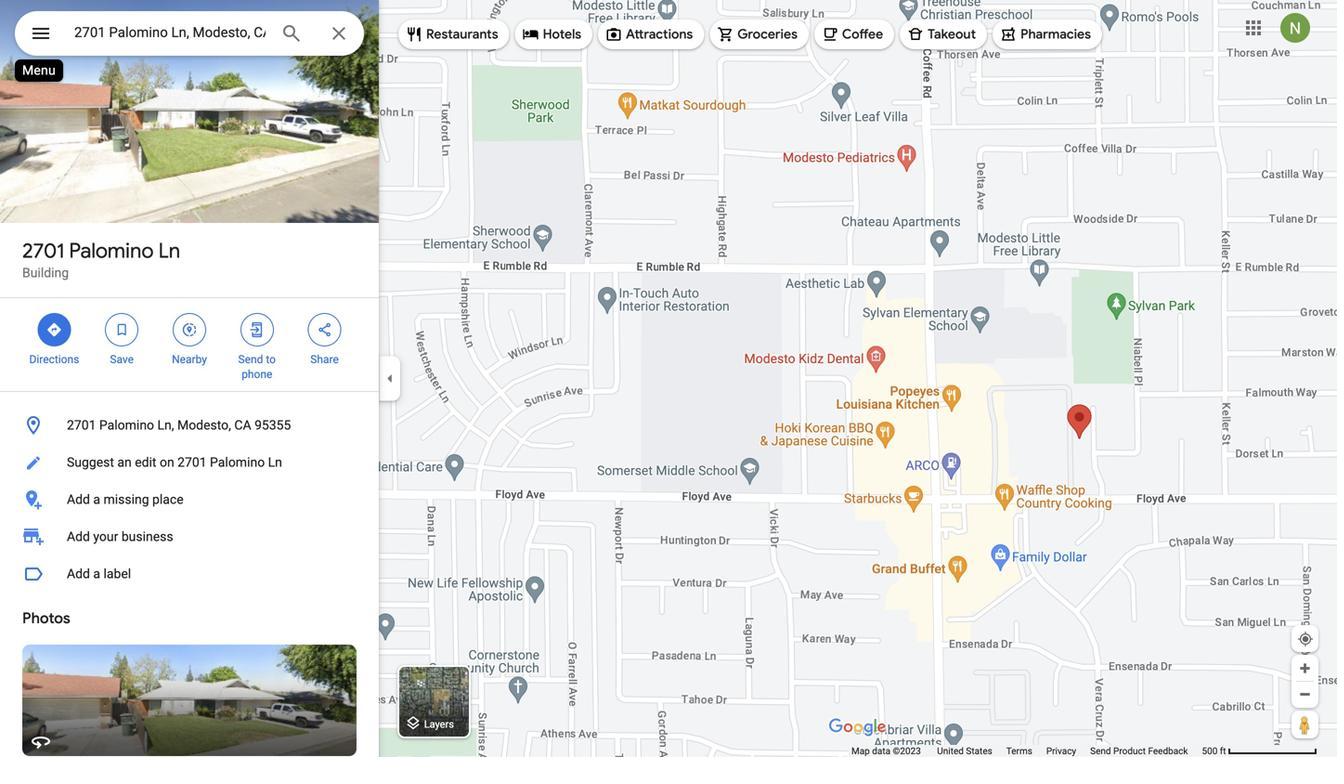 Task type: vqa. For each thing, say whether or not it's contained in the screenshot.
2701 associated with Ln,
yes



Task type: locate. For each thing, give the bounding box(es) containing it.

[[30, 20, 52, 47]]

2701 right "on"
[[178, 455, 207, 470]]

add for add a missing place
[[67, 492, 90, 507]]

2 a from the top
[[93, 566, 100, 582]]

2 vertical spatial 2701
[[178, 455, 207, 470]]

1 vertical spatial add
[[67, 529, 90, 544]]

on
[[160, 455, 174, 470]]

coffee button
[[815, 12, 895, 57]]

send left product at the bottom of page
[[1091, 746, 1112, 757]]

0 vertical spatial a
[[93, 492, 100, 507]]

share
[[311, 353, 339, 366]]

send
[[238, 353, 263, 366], [1091, 746, 1112, 757]]

1 vertical spatial a
[[93, 566, 100, 582]]

show your location image
[[1298, 631, 1315, 648]]

a left the "missing"
[[93, 492, 100, 507]]

restaurants button
[[399, 12, 510, 57]]

2 vertical spatial palomino
[[210, 455, 265, 470]]

0 horizontal spatial send
[[238, 353, 263, 366]]

photos
[[22, 609, 70, 628]]


[[114, 320, 130, 340]]

suggest an edit on 2701 palomino ln
[[67, 455, 282, 470]]

actions for 2701 palomino ln region
[[0, 298, 379, 391]]

1 add from the top
[[67, 492, 90, 507]]


[[181, 320, 198, 340]]

add left your
[[67, 529, 90, 544]]

2701 up suggest
[[67, 418, 96, 433]]

500 ft button
[[1203, 746, 1318, 757]]

takeout
[[928, 26, 977, 43]]

send inside send to phone
[[238, 353, 263, 366]]

2701 Palomino Ln, Modesto, CA 95355 field
[[15, 11, 364, 56]]

0 vertical spatial palomino
[[69, 238, 154, 264]]

ft
[[1221, 746, 1227, 757]]

add left label
[[67, 566, 90, 582]]

add for add your business
[[67, 529, 90, 544]]

2701 up the "building"
[[22, 238, 64, 264]]

add for add a label
[[67, 566, 90, 582]]

1 horizontal spatial send
[[1091, 746, 1112, 757]]

1 vertical spatial send
[[1091, 746, 1112, 757]]

0 horizontal spatial ln
[[158, 238, 180, 264]]

0 horizontal spatial 2701
[[22, 238, 64, 264]]

0 vertical spatial add
[[67, 492, 90, 507]]

palomino inside the 2701 palomino ln, modesto, ca 95355 button
[[99, 418, 154, 433]]

send for send to phone
[[238, 353, 263, 366]]

edit
[[135, 455, 157, 470]]

1 horizontal spatial ln
[[268, 455, 282, 470]]

add your business
[[67, 529, 173, 544]]

save
[[110, 353, 134, 366]]

data
[[873, 746, 891, 757]]

2701
[[22, 238, 64, 264], [67, 418, 96, 433], [178, 455, 207, 470]]

2701 palomino ln building
[[22, 238, 180, 281]]

ln
[[158, 238, 180, 264], [268, 455, 282, 470]]

palomino
[[69, 238, 154, 264], [99, 418, 154, 433], [210, 455, 265, 470]]

footer
[[852, 745, 1203, 757]]

2701 for ln,
[[67, 418, 96, 433]]

palomino down ca
[[210, 455, 265, 470]]

None field
[[74, 21, 266, 44]]

united states
[[938, 746, 993, 757]]

united
[[938, 746, 964, 757]]

google maps element
[[0, 0, 1338, 757]]

2 add from the top
[[67, 529, 90, 544]]

palomino up an
[[99, 418, 154, 433]]

a
[[93, 492, 100, 507], [93, 566, 100, 582]]

palomino inside 2701 palomino ln building
[[69, 238, 154, 264]]

palomino up 
[[69, 238, 154, 264]]

1 vertical spatial 2701
[[67, 418, 96, 433]]

footer containing map data ©2023
[[852, 745, 1203, 757]]

map data ©2023
[[852, 746, 924, 757]]

1 horizontal spatial 2701
[[67, 418, 96, 433]]

send to phone
[[238, 353, 276, 381]]

0 vertical spatial 2701
[[22, 238, 64, 264]]

send up phone
[[238, 353, 263, 366]]

zoom in image
[[1299, 662, 1313, 675]]

1 vertical spatial palomino
[[99, 418, 154, 433]]

0 vertical spatial send
[[238, 353, 263, 366]]


[[46, 320, 63, 340]]

add
[[67, 492, 90, 507], [67, 529, 90, 544], [67, 566, 90, 582]]

add down suggest
[[67, 492, 90, 507]]

a inside add a missing place button
[[93, 492, 100, 507]]

send for send product feedback
[[1091, 746, 1112, 757]]

a for label
[[93, 566, 100, 582]]

2 vertical spatial add
[[67, 566, 90, 582]]

coffee
[[843, 26, 884, 43]]

0 vertical spatial ln
[[158, 238, 180, 264]]

1 vertical spatial ln
[[268, 455, 282, 470]]

map
[[852, 746, 870, 757]]

collapse side panel image
[[380, 368, 400, 389]]

add a missing place button
[[0, 481, 379, 518]]

directions
[[29, 353, 79, 366]]

3 add from the top
[[67, 566, 90, 582]]

a left label
[[93, 566, 100, 582]]

ln inside button
[[268, 455, 282, 470]]

send inside button
[[1091, 746, 1112, 757]]

2 horizontal spatial 2701
[[178, 455, 207, 470]]

1 a from the top
[[93, 492, 100, 507]]

2701 inside 2701 palomino ln building
[[22, 238, 64, 264]]

privacy
[[1047, 746, 1077, 757]]

a inside add a label button
[[93, 566, 100, 582]]



Task type: describe. For each thing, give the bounding box(es) containing it.
modesto,
[[177, 418, 231, 433]]

your
[[93, 529, 118, 544]]

business
[[122, 529, 173, 544]]

layers
[[424, 719, 454, 730]]

500 ft
[[1203, 746, 1227, 757]]

ln,
[[157, 418, 174, 433]]

pharmacies
[[1021, 26, 1092, 43]]

takeout button
[[900, 12, 988, 57]]

©2023
[[893, 746, 922, 757]]

zoom out image
[[1299, 688, 1313, 701]]

pharmacies button
[[993, 12, 1103, 57]]

suggest
[[67, 455, 114, 470]]

attractions button
[[598, 12, 704, 57]]

phone
[[242, 368, 273, 381]]

to
[[266, 353, 276, 366]]

2701 for ln
[[22, 238, 64, 264]]

send product feedback
[[1091, 746, 1189, 757]]

feedback
[[1149, 746, 1189, 757]]

ca
[[234, 418, 251, 433]]

 search field
[[15, 11, 364, 59]]

united states button
[[938, 745, 993, 757]]

add a label button
[[0, 556, 379, 593]]

add your business link
[[0, 518, 379, 556]]

ln inside 2701 palomino ln building
[[158, 238, 180, 264]]

privacy button
[[1047, 745, 1077, 757]]

add a missing place
[[67, 492, 184, 507]]

palomino inside suggest an edit on 2701 palomino ln button
[[210, 455, 265, 470]]

2701 palomino ln, modesto, ca 95355
[[67, 418, 291, 433]]

place
[[152, 492, 184, 507]]

an
[[117, 455, 132, 470]]

footer inside google maps element
[[852, 745, 1203, 757]]

none field inside 2701 palomino ln, modesto, ca 95355 "field"
[[74, 21, 266, 44]]

hotels button
[[515, 12, 593, 57]]

google account: natalie lubich  
(natalie.lubich@adept.ai) image
[[1281, 13, 1311, 43]]

groceries
[[738, 26, 798, 43]]

hotels
[[543, 26, 582, 43]]

send product feedback button
[[1091, 745, 1189, 757]]

product
[[1114, 746, 1146, 757]]

95355
[[255, 418, 291, 433]]

restaurants
[[426, 26, 499, 43]]

terms
[[1007, 746, 1033, 757]]

suggest an edit on 2701 palomino ln button
[[0, 444, 379, 481]]

 button
[[15, 11, 67, 59]]

show street view coverage image
[[1292, 711, 1319, 739]]

attractions
[[626, 26, 693, 43]]

a for missing
[[93, 492, 100, 507]]

2701 palomino ln, modesto, ca 95355 button
[[0, 407, 379, 444]]

terms button
[[1007, 745, 1033, 757]]

add a label
[[67, 566, 131, 582]]

states
[[967, 746, 993, 757]]

missing
[[104, 492, 149, 507]]

palomino for ln
[[69, 238, 154, 264]]

500
[[1203, 746, 1218, 757]]

palomino for ln,
[[99, 418, 154, 433]]

label
[[104, 566, 131, 582]]

nearby
[[172, 353, 207, 366]]


[[316, 320, 333, 340]]

2701 palomino ln main content
[[0, 0, 379, 757]]

building
[[22, 265, 69, 281]]


[[249, 320, 266, 340]]

groceries button
[[710, 12, 809, 57]]



